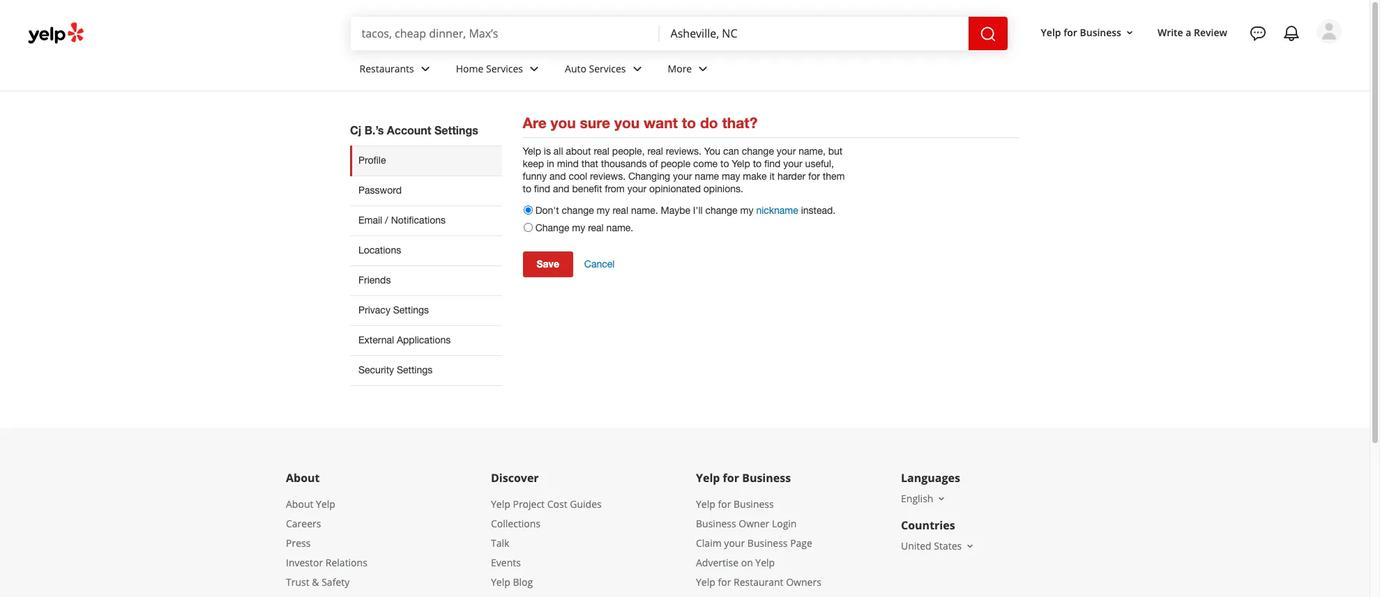 Task type: vqa. For each thing, say whether or not it's contained in the screenshot.


Task type: locate. For each thing, give the bounding box(es) containing it.
my
[[597, 205, 610, 216], [740, 205, 754, 216], [572, 222, 585, 234]]

maybe
[[661, 205, 691, 216]]

name
[[695, 171, 719, 182]]

None radio
[[523, 206, 533, 215]]

2 horizontal spatial 24 chevron down v2 image
[[695, 60, 712, 77]]

services
[[486, 62, 523, 75], [589, 62, 626, 75]]

yelp blog link
[[491, 576, 533, 589]]

people
[[661, 158, 691, 169]]

i'll
[[693, 205, 703, 216]]

business categories element
[[348, 50, 1342, 91]]

real up cancel
[[588, 222, 604, 234]]

1 vertical spatial reviews.
[[590, 171, 626, 182]]

none field near
[[671, 26, 957, 41]]

settings
[[435, 123, 478, 137], [393, 305, 429, 316], [397, 365, 433, 376]]

discover
[[491, 471, 539, 486]]

are you sure you want to do that?
[[523, 114, 758, 132]]

and down in
[[550, 171, 566, 182]]

24 chevron down v2 image inside home services link
[[526, 60, 543, 77]]

security settings
[[359, 365, 433, 376]]

more
[[668, 62, 692, 75]]

come
[[693, 158, 718, 169]]

about yelp careers press investor relations trust & safety
[[286, 498, 367, 589]]

restaurants link
[[348, 50, 445, 91]]

1 horizontal spatial you
[[615, 114, 640, 132]]

you right are
[[551, 114, 576, 132]]

change up change my real name.
[[562, 205, 594, 216]]

from
[[605, 183, 625, 195]]

real up of
[[648, 146, 663, 157]]

0 horizontal spatial 24 chevron down v2 image
[[526, 60, 543, 77]]

0 horizontal spatial you
[[551, 114, 576, 132]]

yelp right search image
[[1041, 26, 1061, 39]]

real down the from
[[613, 205, 628, 216]]

change
[[742, 146, 774, 157], [562, 205, 594, 216], [706, 205, 738, 216]]

change down opinions.
[[706, 205, 738, 216]]

my down the from
[[597, 205, 610, 216]]

settings up profile link
[[435, 123, 478, 137]]

you
[[704, 146, 721, 157]]

none field up home services link
[[362, 26, 648, 41]]

write a review link
[[1152, 20, 1233, 45]]

2 horizontal spatial my
[[740, 205, 754, 216]]

and down cool at top
[[553, 183, 570, 195]]

1 vertical spatial yelp for business
[[696, 471, 791, 486]]

careers link
[[286, 517, 321, 531]]

external
[[359, 335, 394, 346]]

0 vertical spatial reviews.
[[666, 146, 702, 157]]

name,
[[799, 146, 826, 157]]

24 chevron down v2 image for more
[[695, 60, 712, 77]]

yelp inside about yelp careers press investor relations trust & safety
[[316, 498, 335, 511]]

password
[[359, 185, 402, 196]]

reviews.
[[666, 146, 702, 157], [590, 171, 626, 182]]

login
[[772, 517, 797, 531]]

that
[[582, 158, 598, 169]]

investor
[[286, 557, 323, 570]]

1 horizontal spatial reviews.
[[666, 146, 702, 157]]

write a review
[[1158, 26, 1228, 39]]

0 vertical spatial find
[[764, 158, 781, 169]]

for inside yelp is all about real people, real reviews. you can change your name, but keep in mind that thousands of people come to yelp to find your useful, funny and cool reviews. changing your name may make it harder for them to find and benefit from your opinionated opinions.
[[808, 171, 820, 182]]

friends
[[359, 275, 391, 286]]

for down advertise
[[718, 576, 731, 589]]

about
[[286, 471, 320, 486], [286, 498, 313, 511]]

1 none field from the left
[[362, 26, 648, 41]]

0 horizontal spatial services
[[486, 62, 523, 75]]

owners
[[786, 576, 822, 589]]

do
[[700, 114, 718, 132]]

my left nickname
[[740, 205, 754, 216]]

yelp right 'on'
[[756, 557, 775, 570]]

name. left maybe
[[631, 205, 658, 216]]

settings up external applications
[[393, 305, 429, 316]]

2 horizontal spatial change
[[742, 146, 774, 157]]

yelp up 'collections' link
[[491, 498, 510, 511]]

notifications
[[391, 215, 446, 226]]

reviews. up the people
[[666, 146, 702, 157]]

24 chevron down v2 image right more
[[695, 60, 712, 77]]

yelp for business button
[[1036, 20, 1141, 45]]

1 horizontal spatial services
[[589, 62, 626, 75]]

1 horizontal spatial none field
[[671, 26, 957, 41]]

for left 16 chevron down v2 icon
[[1064, 26, 1078, 39]]

find down funny
[[534, 183, 550, 195]]

safety
[[322, 576, 350, 589]]

about up careers link
[[286, 498, 313, 511]]

None search field
[[351, 17, 1010, 50]]

3 24 chevron down v2 image from the left
[[695, 60, 712, 77]]

restaurant
[[734, 576, 784, 589]]

about inside about yelp careers press investor relations trust & safety
[[286, 498, 313, 511]]

1 about from the top
[[286, 471, 320, 486]]

business owner login link
[[696, 517, 797, 531]]

friends link
[[350, 266, 502, 296]]

don't
[[535, 205, 559, 216]]

0 horizontal spatial reviews.
[[590, 171, 626, 182]]

0 vertical spatial name.
[[631, 205, 658, 216]]

1 horizontal spatial find
[[764, 158, 781, 169]]

b.'s
[[365, 123, 384, 137]]

change my real name.
[[535, 222, 634, 234]]

&
[[312, 576, 319, 589]]

0 vertical spatial about
[[286, 471, 320, 486]]

1 horizontal spatial 24 chevron down v2 image
[[629, 60, 646, 77]]

home services link
[[445, 50, 554, 91]]

yelp for business left 16 chevron down v2 icon
[[1041, 26, 1122, 39]]

for down useful, on the top of the page
[[808, 171, 820, 182]]

1 vertical spatial find
[[534, 183, 550, 195]]

cancel link
[[584, 259, 615, 272]]

external applications link
[[350, 326, 502, 356]]

events
[[491, 557, 521, 570]]

0 horizontal spatial none field
[[362, 26, 648, 41]]

languages english
[[901, 471, 960, 506]]

1 vertical spatial settings
[[393, 305, 429, 316]]

advertise
[[696, 557, 739, 570]]

business left 16 chevron down v2 icon
[[1080, 26, 1122, 39]]

can
[[723, 146, 739, 157]]

united
[[901, 540, 932, 553]]

0 horizontal spatial change
[[562, 205, 594, 216]]

of
[[650, 158, 658, 169]]

1 horizontal spatial yelp for business
[[1041, 26, 1122, 39]]

profile link
[[350, 146, 502, 176]]

yelp for business up yelp for business link
[[696, 471, 791, 486]]

your
[[777, 146, 796, 157], [783, 158, 803, 169], [673, 171, 692, 182], [628, 183, 647, 195], [724, 537, 745, 550]]

0 vertical spatial yelp for business
[[1041, 26, 1122, 39]]

24 chevron down v2 image left auto
[[526, 60, 543, 77]]

about for about yelp careers press investor relations trust & safety
[[286, 498, 313, 511]]

countries
[[901, 518, 955, 534]]

24 chevron down v2 image
[[526, 60, 543, 77], [629, 60, 646, 77], [695, 60, 712, 77]]

1 vertical spatial about
[[286, 498, 313, 511]]

business up claim
[[696, 517, 736, 531]]

that?
[[722, 114, 758, 132]]

24 chevron down v2 image right auto services
[[629, 60, 646, 77]]

none field up business categories element
[[671, 26, 957, 41]]

to down funny
[[523, 183, 531, 195]]

2 24 chevron down v2 image from the left
[[629, 60, 646, 77]]

locations link
[[350, 236, 502, 266]]

to
[[682, 114, 696, 132], [721, 158, 729, 169], [753, 158, 762, 169], [523, 183, 531, 195]]

settings for security settings
[[397, 365, 433, 376]]

find up it
[[764, 158, 781, 169]]

yelp up careers link
[[316, 498, 335, 511]]

2 vertical spatial settings
[[397, 365, 433, 376]]

auto
[[565, 62, 587, 75]]

find
[[764, 158, 781, 169], [534, 183, 550, 195]]

2 none field from the left
[[671, 26, 957, 41]]

opinions.
[[704, 183, 743, 195]]

services right home
[[486, 62, 523, 75]]

None field
[[362, 26, 648, 41], [671, 26, 957, 41]]

24 chevron down v2 image inside more link
[[695, 60, 712, 77]]

privacy settings link
[[350, 296, 502, 326]]

you up people, in the top left of the page
[[615, 114, 640, 132]]

0 vertical spatial settings
[[435, 123, 478, 137]]

home services
[[456, 62, 523, 75]]

1 24 chevron down v2 image from the left
[[526, 60, 543, 77]]

about up about yelp link
[[286, 471, 320, 486]]

to left do
[[682, 114, 696, 132]]

yelp up keep
[[523, 146, 541, 157]]

/
[[385, 215, 388, 226]]

1 services from the left
[[486, 62, 523, 75]]

you
[[551, 114, 576, 132], [615, 114, 640, 132]]

settings down applications
[[397, 365, 433, 376]]

cancel
[[584, 259, 615, 270]]

0 horizontal spatial find
[[534, 183, 550, 195]]

0 horizontal spatial yelp for business
[[696, 471, 791, 486]]

2 about from the top
[[286, 498, 313, 511]]

home
[[456, 62, 484, 75]]

24 chevron down v2 image for home services
[[526, 60, 543, 77]]

collections link
[[491, 517, 541, 531]]

24 chevron down v2 image inside the auto services link
[[629, 60, 646, 77]]

name. down the from
[[607, 222, 634, 234]]

my right change
[[572, 222, 585, 234]]

change up make on the top right of page
[[742, 146, 774, 157]]

services for home services
[[486, 62, 523, 75]]

reviews. up the from
[[590, 171, 626, 182]]

Change my real name. radio
[[523, 223, 533, 232]]

careers
[[286, 517, 321, 531]]

2 you from the left
[[615, 114, 640, 132]]

settings for privacy settings
[[393, 305, 429, 316]]

16 chevron down v2 image
[[1124, 27, 1136, 38]]

services right auto
[[589, 62, 626, 75]]

1 horizontal spatial change
[[706, 205, 738, 216]]

thousands
[[601, 158, 647, 169]]

keep
[[523, 158, 544, 169]]

2 services from the left
[[589, 62, 626, 75]]

cost
[[547, 498, 568, 511]]



Task type: describe. For each thing, give the bounding box(es) containing it.
about yelp link
[[286, 498, 335, 511]]

1 vertical spatial name.
[[607, 222, 634, 234]]

it
[[770, 171, 775, 182]]

funny
[[523, 171, 547, 182]]

business inside button
[[1080, 26, 1122, 39]]

in
[[547, 158, 554, 169]]

your inside yelp for business business owner login claim your business page advertise on yelp yelp for restaurant owners
[[724, 537, 745, 550]]

to up make on the top right of page
[[753, 158, 762, 169]]

countries united states
[[901, 518, 962, 553]]

cool
[[569, 171, 587, 182]]

cj b. image
[[1317, 19, 1342, 44]]

business down owner
[[748, 537, 788, 550]]

english button
[[901, 492, 948, 506]]

real up that
[[594, 146, 610, 157]]

relations
[[326, 557, 367, 570]]

yelp inside button
[[1041, 26, 1061, 39]]

email / notifications link
[[350, 206, 502, 236]]

cj b.'s account settings
[[350, 123, 478, 137]]

yelp is all about real people, real reviews. you can change your name, but keep in mind that thousands of people come to yelp to find your useful, funny and cool reviews. changing your name may make it harder for them to find and benefit from your opinionated opinions.
[[523, 146, 845, 195]]

about
[[566, 146, 591, 157]]

opinionated
[[649, 183, 701, 195]]

1 you from the left
[[551, 114, 576, 132]]

auto services link
[[554, 50, 657, 91]]

a
[[1186, 26, 1192, 39]]

mind
[[557, 158, 579, 169]]

them
[[823, 171, 845, 182]]

business up owner
[[734, 498, 774, 511]]

people,
[[612, 146, 645, 157]]

press
[[286, 537, 311, 550]]

search image
[[980, 26, 996, 42]]

want
[[644, 114, 678, 132]]

yelp down can
[[732, 158, 750, 169]]

more link
[[657, 50, 723, 91]]

make
[[743, 171, 767, 182]]

yelp project cost guides link
[[491, 498, 602, 511]]

changing
[[628, 171, 670, 182]]

save
[[537, 258, 559, 270]]

yelp for business inside button
[[1041, 26, 1122, 39]]

advertise on yelp link
[[696, 557, 775, 570]]

email / notifications
[[359, 215, 446, 226]]

messages image
[[1250, 25, 1267, 42]]

about for about
[[286, 471, 320, 486]]

page
[[790, 537, 813, 550]]

trust
[[286, 576, 309, 589]]

account
[[387, 123, 431, 137]]

useful,
[[805, 158, 834, 169]]

is
[[544, 146, 551, 157]]

locations
[[359, 245, 401, 256]]

0 horizontal spatial my
[[572, 222, 585, 234]]

user actions element
[[1030, 17, 1362, 103]]

for up yelp for business link
[[723, 471, 739, 486]]

but
[[828, 146, 843, 157]]

1 horizontal spatial my
[[597, 205, 610, 216]]

Find text field
[[362, 26, 648, 41]]

privacy
[[359, 305, 391, 316]]

24 chevron down v2 image
[[417, 60, 434, 77]]

24 chevron down v2 image for auto services
[[629, 60, 646, 77]]

claim
[[696, 537, 722, 550]]

password link
[[350, 176, 502, 206]]

yelp up yelp for business link
[[696, 471, 720, 486]]

yelp up claim
[[696, 498, 716, 511]]

events link
[[491, 557, 521, 570]]

all
[[554, 146, 563, 157]]

review
[[1194, 26, 1228, 39]]

nickname link
[[756, 205, 799, 216]]

nickname
[[756, 205, 799, 216]]

save button
[[523, 252, 573, 278]]

for inside button
[[1064, 26, 1078, 39]]

restaurants
[[360, 62, 414, 75]]

yelp for business business owner login claim your business page advertise on yelp yelp for restaurant owners
[[696, 498, 822, 589]]

yelp for restaurant owners link
[[696, 576, 822, 589]]

talk
[[491, 537, 509, 550]]

instead.
[[801, 205, 836, 216]]

1 vertical spatial and
[[553, 183, 570, 195]]

for up business owner login 'link'
[[718, 498, 731, 511]]

press link
[[286, 537, 311, 550]]

project
[[513, 498, 545, 511]]

none field find
[[362, 26, 648, 41]]

states
[[934, 540, 962, 553]]

claim your business page link
[[696, 537, 813, 550]]

notifications image
[[1283, 25, 1300, 42]]

may
[[722, 171, 740, 182]]

trust & safety link
[[286, 576, 350, 589]]

services for auto services
[[589, 62, 626, 75]]

auto services
[[565, 62, 626, 75]]

Near text field
[[671, 26, 957, 41]]

change inside yelp is all about real people, real reviews. you can change your name, but keep in mind that thousands of people come to yelp to find your useful, funny and cool reviews. changing your name may make it harder for them to find and benefit from your opinionated opinions.
[[742, 146, 774, 157]]

languages
[[901, 471, 960, 486]]

yelp down events link
[[491, 576, 510, 589]]

business up yelp for business link
[[742, 471, 791, 486]]

yelp down advertise
[[696, 576, 716, 589]]

change
[[535, 222, 569, 234]]

blog
[[513, 576, 533, 589]]

yelp for business link
[[696, 498, 774, 511]]

0 vertical spatial and
[[550, 171, 566, 182]]

to up may
[[721, 158, 729, 169]]

benefit
[[572, 183, 602, 195]]

cj
[[350, 123, 362, 137]]

write
[[1158, 26, 1183, 39]]

harder
[[778, 171, 806, 182]]

privacy settings
[[359, 305, 429, 316]]

owner
[[739, 517, 770, 531]]

security settings link
[[350, 356, 502, 386]]

profile
[[359, 155, 386, 166]]



